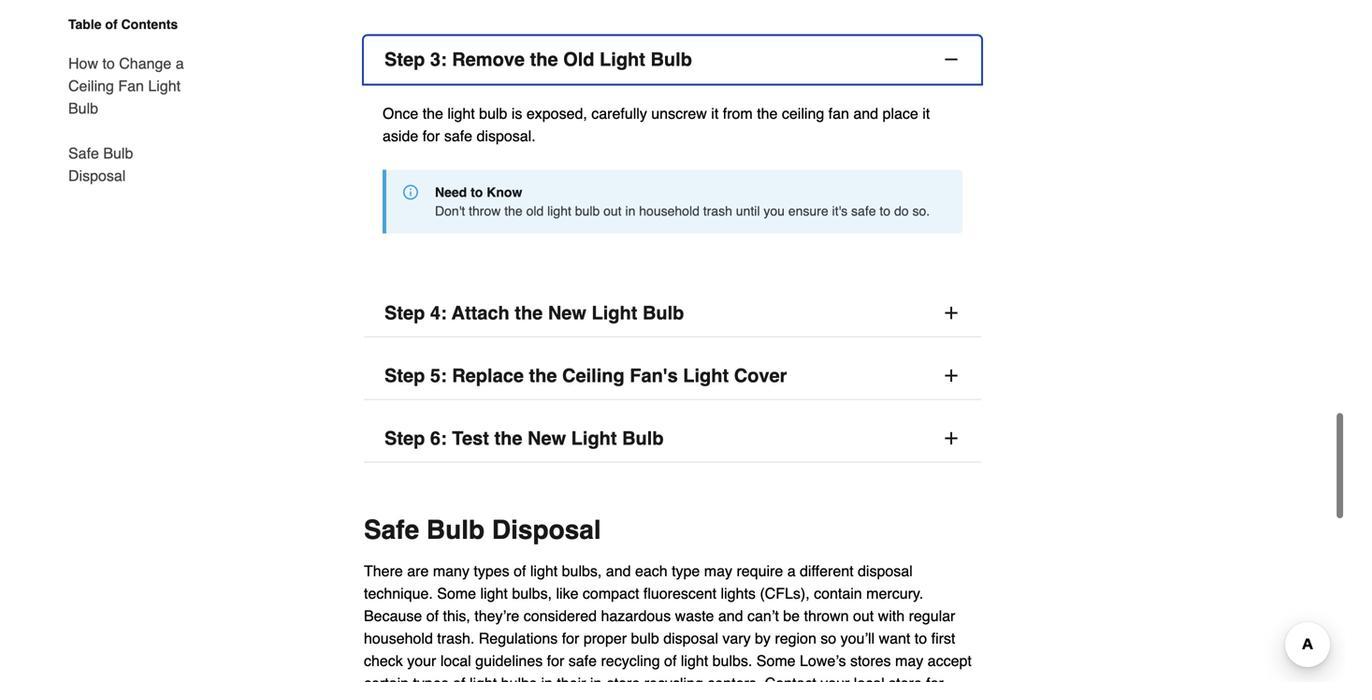 Task type: vqa. For each thing, say whether or not it's contained in the screenshot.
so
yes



Task type: locate. For each thing, give the bounding box(es) containing it.
light left "is"
[[448, 105, 475, 122]]

safe right it's at the top right
[[852, 204, 876, 219]]

step 3: remove the old light bulb
[[385, 49, 692, 70]]

new up step 5: replace the ceiling fan's light cover
[[548, 302, 587, 324]]

may
[[704, 562, 733, 580], [896, 652, 924, 670]]

2 vertical spatial bulb
[[631, 630, 660, 647]]

bulb
[[651, 49, 692, 70], [68, 100, 98, 117], [103, 145, 133, 162], [643, 302, 684, 324], [622, 428, 664, 449], [427, 515, 485, 545]]

new inside button
[[548, 302, 587, 324]]

bulb
[[479, 105, 508, 122], [575, 204, 600, 219], [631, 630, 660, 647]]

0 vertical spatial disposal
[[68, 167, 126, 184]]

plus image inside step 4: attach the new light bulb button
[[942, 304, 961, 322]]

bulb inside step 6: test the new light bulb 'button'
[[622, 428, 664, 449]]

0 vertical spatial some
[[437, 585, 476, 602]]

light
[[448, 105, 475, 122], [548, 204, 572, 219], [530, 562, 558, 580], [481, 585, 508, 602], [681, 652, 709, 670], [470, 675, 497, 682]]

to
[[102, 55, 115, 72], [471, 185, 483, 200], [880, 204, 891, 219], [915, 630, 927, 647]]

0 horizontal spatial and
[[606, 562, 631, 580]]

remove
[[452, 49, 525, 70]]

in left trash
[[626, 204, 636, 219]]

may up the 'lights'
[[704, 562, 733, 580]]

1 vertical spatial household
[[364, 630, 433, 647]]

1 vertical spatial new
[[528, 428, 566, 449]]

1 horizontal spatial and
[[719, 607, 744, 625]]

light up like
[[530, 562, 558, 580]]

bulb inside there are many types of light bulbs, and each type may require a different disposal technique. some light bulbs, like compact fluorescent lights (cfls), contain mercury. because of this, they're considered hazardous waste and can't be thrown out with regular household trash. regulations for proper bulb disposal vary by region so you'll want to first check your local guidelines for safe recycling of light bulbs. some lowe's stores may accept certain types of light bulbs in their in-store recycling centers. contact your local stor
[[631, 630, 660, 647]]

0 vertical spatial plus image
[[942, 304, 961, 322]]

0 vertical spatial may
[[704, 562, 733, 580]]

0 horizontal spatial disposal
[[68, 167, 126, 184]]

0 horizontal spatial local
[[441, 652, 471, 670]]

0 vertical spatial safe
[[68, 145, 99, 162]]

0 horizontal spatial ceiling
[[68, 77, 114, 95]]

0 vertical spatial bulb
[[479, 105, 508, 122]]

new
[[548, 302, 587, 324], [528, 428, 566, 449]]

1 horizontal spatial ceiling
[[562, 365, 625, 387]]

store
[[607, 675, 640, 682]]

of right table
[[105, 17, 118, 32]]

0 vertical spatial ceiling
[[68, 77, 114, 95]]

in-
[[590, 675, 607, 682]]

light for step 4: attach the new light bulb
[[592, 302, 638, 324]]

disposal.
[[477, 127, 536, 145]]

bulb down how to change a ceiling fan light bulb at the left top
[[103, 145, 133, 162]]

and
[[854, 105, 879, 122], [606, 562, 631, 580], [719, 607, 744, 625]]

1 horizontal spatial may
[[896, 652, 924, 670]]

1 vertical spatial out
[[853, 607, 874, 625]]

step inside button
[[385, 302, 425, 324]]

0 vertical spatial in
[[626, 204, 636, 219]]

0 vertical spatial bulbs,
[[562, 562, 602, 580]]

1 vertical spatial safe
[[852, 204, 876, 219]]

the inside button
[[515, 302, 543, 324]]

fluorescent
[[644, 585, 717, 602]]

may down want
[[896, 652, 924, 670]]

0 vertical spatial new
[[548, 302, 587, 324]]

bulb inside once the light bulb is exposed, carefully unscrew it from the ceiling fan and place it aside for safe disposal.
[[479, 105, 508, 122]]

safe
[[68, 145, 99, 162], [364, 515, 419, 545]]

1 horizontal spatial safe
[[364, 515, 419, 545]]

the down know
[[505, 204, 523, 219]]

1 horizontal spatial types
[[474, 562, 510, 580]]

in
[[626, 204, 636, 219], [541, 675, 553, 682]]

the right attach
[[515, 302, 543, 324]]

disposal up mercury.
[[858, 562, 913, 580]]

your down lowe's
[[821, 675, 850, 682]]

bulb down the fan's
[[622, 428, 664, 449]]

recycling up store
[[601, 652, 660, 670]]

step left 4:
[[385, 302, 425, 324]]

1 vertical spatial disposal
[[664, 630, 719, 647]]

1 horizontal spatial some
[[757, 652, 796, 670]]

and up the compact
[[606, 562, 631, 580]]

safe bulb disposal
[[68, 145, 133, 184], [364, 515, 601, 545]]

your right check
[[407, 652, 436, 670]]

accept
[[928, 652, 972, 670]]

by
[[755, 630, 771, 647]]

bulb up the fan's
[[643, 302, 684, 324]]

plus image inside step 6: test the new light bulb 'button'
[[942, 429, 961, 448]]

to left do
[[880, 204, 891, 219]]

bulbs, left like
[[512, 585, 552, 602]]

2 vertical spatial and
[[719, 607, 744, 625]]

trash.
[[437, 630, 475, 647]]

2 horizontal spatial and
[[854, 105, 879, 122]]

3 plus image from the top
[[942, 429, 961, 448]]

want
[[879, 630, 911, 647]]

types
[[474, 562, 510, 580], [413, 675, 449, 682]]

to right how
[[102, 55, 115, 72]]

1 horizontal spatial it
[[923, 105, 930, 122]]

light down change
[[148, 77, 181, 95]]

safe inside need to know don't throw the old light bulb out in household trash until you ensure it's safe to do so.
[[852, 204, 876, 219]]

safe
[[444, 127, 473, 145], [852, 204, 876, 219], [569, 652, 597, 670]]

0 horizontal spatial your
[[407, 652, 436, 670]]

of left this, at the left bottom of the page
[[426, 607, 439, 625]]

1 step from the top
[[385, 49, 425, 70]]

so.
[[913, 204, 930, 219]]

light inside 'button'
[[571, 428, 617, 449]]

for up their
[[547, 652, 565, 670]]

4 step from the top
[[385, 428, 425, 449]]

light up step 5: replace the ceiling fan's light cover
[[592, 302, 638, 324]]

bulb inside 'safe bulb disposal'
[[103, 145, 133, 162]]

household left trash
[[639, 204, 700, 219]]

recycling
[[601, 652, 660, 670], [644, 675, 704, 682]]

2 plus image from the top
[[942, 366, 961, 385]]

0 vertical spatial a
[[176, 55, 184, 72]]

bulb left "is"
[[479, 105, 508, 122]]

household inside need to know don't throw the old light bulb out in household trash until you ensure it's safe to do so.
[[639, 204, 700, 219]]

bulb up unscrew
[[651, 49, 692, 70]]

a up the (cfls),
[[788, 562, 796, 580]]

disposal down "waste"
[[664, 630, 719, 647]]

1 horizontal spatial a
[[788, 562, 796, 580]]

ceiling
[[782, 105, 825, 122]]

1 horizontal spatial local
[[854, 675, 885, 682]]

place
[[883, 105, 919, 122]]

ceiling down how
[[68, 77, 114, 95]]

of
[[105, 17, 118, 32], [514, 562, 526, 580], [426, 607, 439, 625], [664, 652, 677, 670], [453, 675, 466, 682]]

out up you'll at the bottom
[[853, 607, 874, 625]]

bulb down hazardous
[[631, 630, 660, 647]]

it right 'place'
[[923, 105, 930, 122]]

bulbs.
[[713, 652, 753, 670]]

0 vertical spatial for
[[423, 127, 440, 145]]

local
[[441, 652, 471, 670], [854, 675, 885, 682]]

disposal inside 'safe bulb disposal'
[[68, 167, 126, 184]]

0 vertical spatial recycling
[[601, 652, 660, 670]]

need to know don't throw the old light bulb out in household trash until you ensure it's safe to do so.
[[435, 185, 930, 219]]

and right fan
[[854, 105, 879, 122]]

2 vertical spatial safe
[[569, 652, 597, 670]]

light up the they're
[[481, 585, 508, 602]]

new down step 5: replace the ceiling fan's light cover
[[528, 428, 566, 449]]

some up contact
[[757, 652, 796, 670]]

light down guidelines
[[470, 675, 497, 682]]

4:
[[430, 302, 447, 324]]

0 vertical spatial out
[[604, 204, 622, 219]]

bulbs
[[501, 675, 537, 682]]

it left the from
[[711, 105, 719, 122]]

0 horizontal spatial out
[[604, 204, 622, 219]]

the right test
[[495, 428, 523, 449]]

0 horizontal spatial bulbs,
[[512, 585, 552, 602]]

0 vertical spatial safe bulb disposal
[[68, 145, 133, 184]]

plus image for step 6: test the new light bulb
[[942, 429, 961, 448]]

for right aside
[[423, 127, 440, 145]]

some up this, at the left bottom of the page
[[437, 585, 476, 602]]

compact
[[583, 585, 640, 602]]

bulb inside how to change a ceiling fan light bulb
[[68, 100, 98, 117]]

light right old
[[600, 49, 646, 70]]

contact
[[765, 675, 817, 682]]

light right old
[[548, 204, 572, 219]]

step inside 'button'
[[385, 428, 425, 449]]

new inside 'button'
[[528, 428, 566, 449]]

the right replace
[[529, 365, 557, 387]]

0 horizontal spatial safe
[[68, 145, 99, 162]]

0 vertical spatial your
[[407, 652, 436, 670]]

of up the they're
[[514, 562, 526, 580]]

1 horizontal spatial safe bulb disposal
[[364, 515, 601, 545]]

1 vertical spatial may
[[896, 652, 924, 670]]

3 step from the top
[[385, 365, 425, 387]]

step left 6:
[[385, 428, 425, 449]]

1 horizontal spatial disposal
[[858, 562, 913, 580]]

1 plus image from the top
[[942, 304, 961, 322]]

light
[[600, 49, 646, 70], [148, 77, 181, 95], [592, 302, 638, 324], [683, 365, 729, 387], [571, 428, 617, 449]]

bulb down how
[[68, 100, 98, 117]]

in left their
[[541, 675, 553, 682]]

local down 'stores'
[[854, 675, 885, 682]]

ceiling inside how to change a ceiling fan light bulb
[[68, 77, 114, 95]]

1 horizontal spatial safe
[[569, 652, 597, 670]]

new for test
[[528, 428, 566, 449]]

don't
[[435, 204, 465, 219]]

fan
[[829, 105, 850, 122]]

light down step 5: replace the ceiling fan's light cover
[[571, 428, 617, 449]]

light inside once the light bulb is exposed, carefully unscrew it from the ceiling fan and place it aside for safe disposal.
[[448, 105, 475, 122]]

household down because
[[364, 630, 433, 647]]

1 horizontal spatial your
[[821, 675, 850, 682]]

0 horizontal spatial bulb
[[479, 105, 508, 122]]

1 horizontal spatial in
[[626, 204, 636, 219]]

plus image inside step 5: replace the ceiling fan's light cover button
[[942, 366, 961, 385]]

and up vary
[[719, 607, 744, 625]]

attach
[[452, 302, 510, 324]]

a
[[176, 55, 184, 72], [788, 562, 796, 580]]

fan
[[118, 77, 144, 95]]

1 horizontal spatial out
[[853, 607, 874, 625]]

step for step 5: replace the ceiling fan's light cover
[[385, 365, 425, 387]]

0 horizontal spatial safe
[[444, 127, 473, 145]]

guidelines
[[476, 652, 543, 670]]

plus image
[[942, 304, 961, 322], [942, 366, 961, 385], [942, 429, 961, 448]]

ceiling for fan
[[68, 77, 114, 95]]

lights
[[721, 585, 756, 602]]

1 horizontal spatial bulb
[[575, 204, 600, 219]]

of down the trash.
[[453, 675, 466, 682]]

bulbs, up like
[[562, 562, 602, 580]]

and inside once the light bulb is exposed, carefully unscrew it from the ceiling fan and place it aside for safe disposal.
[[854, 105, 879, 122]]

new for attach
[[548, 302, 587, 324]]

0 horizontal spatial in
[[541, 675, 553, 682]]

the inside 'button'
[[495, 428, 523, 449]]

throw
[[469, 204, 501, 219]]

for down considered
[[562, 630, 580, 647]]

once the light bulb is exposed, carefully unscrew it from the ceiling fan and place it aside for safe disposal.
[[383, 105, 930, 145]]

how to change a ceiling fan light bulb link
[[68, 41, 194, 131]]

out right old
[[604, 204, 622, 219]]

step for step 3: remove the old light bulb
[[385, 49, 425, 70]]

this,
[[443, 607, 471, 625]]

2 horizontal spatial bulb
[[631, 630, 660, 647]]

1 vertical spatial disposal
[[492, 515, 601, 545]]

0 horizontal spatial it
[[711, 105, 719, 122]]

aside
[[383, 127, 419, 145]]

local down the trash.
[[441, 652, 471, 670]]

in inside there are many types of light bulbs, and each type may require a different disposal technique. some light bulbs, like compact fluorescent lights (cfls), contain mercury. because of this, they're considered hazardous waste and can't be thrown out with regular household trash. regulations for proper bulb disposal vary by region so you'll want to first check your local guidelines for safe recycling of light bulbs. some lowe's stores may accept certain types of light bulbs in their in-store recycling centers. contact your local stor
[[541, 675, 553, 682]]

ceiling
[[68, 77, 114, 95], [562, 365, 625, 387]]

ceiling left the fan's
[[562, 365, 625, 387]]

1 vertical spatial a
[[788, 562, 796, 580]]

safe left disposal.
[[444, 127, 473, 145]]

the left old
[[530, 49, 558, 70]]

2 step from the top
[[385, 302, 425, 324]]

region
[[775, 630, 817, 647]]

0 horizontal spatial household
[[364, 630, 433, 647]]

household
[[639, 204, 700, 219], [364, 630, 433, 647]]

a inside how to change a ceiling fan light bulb
[[176, 55, 184, 72]]

safe bulb disposal down how to change a ceiling fan light bulb at the left top
[[68, 145, 133, 184]]

exposed,
[[527, 105, 587, 122]]

1 vertical spatial ceiling
[[562, 365, 625, 387]]

cover
[[734, 365, 787, 387]]

light inside button
[[592, 302, 638, 324]]

to left first
[[915, 630, 927, 647]]

step left 3:
[[385, 49, 425, 70]]

0 vertical spatial and
[[854, 105, 879, 122]]

ceiling for fan's
[[562, 365, 625, 387]]

1 vertical spatial plus image
[[942, 366, 961, 385]]

0 horizontal spatial disposal
[[664, 630, 719, 647]]

centers.
[[708, 675, 761, 682]]

types right many
[[474, 562, 510, 580]]

step
[[385, 49, 425, 70], [385, 302, 425, 324], [385, 365, 425, 387], [385, 428, 425, 449]]

1 vertical spatial types
[[413, 675, 449, 682]]

1 horizontal spatial household
[[639, 204, 700, 219]]

1 vertical spatial in
[[541, 675, 553, 682]]

bulb right old
[[575, 204, 600, 219]]

disposal
[[858, 562, 913, 580], [664, 630, 719, 647]]

2 vertical spatial plus image
[[942, 429, 961, 448]]

0 vertical spatial safe
[[444, 127, 473, 145]]

safe bulb disposal up many
[[364, 515, 601, 545]]

out
[[604, 204, 622, 219], [853, 607, 874, 625]]

0 vertical spatial household
[[639, 204, 700, 219]]

a right change
[[176, 55, 184, 72]]

types right certain
[[413, 675, 449, 682]]

bulbs,
[[562, 562, 602, 580], [512, 585, 552, 602]]

ceiling inside button
[[562, 365, 625, 387]]

the inside need to know don't throw the old light bulb out in household trash until you ensure it's safe to do so.
[[505, 204, 523, 219]]

1 vertical spatial bulb
[[575, 204, 600, 219]]

0 horizontal spatial safe bulb disposal
[[68, 145, 133, 184]]

2 horizontal spatial safe
[[852, 204, 876, 219]]

0 horizontal spatial a
[[176, 55, 184, 72]]

2 vertical spatial for
[[547, 652, 565, 670]]

the
[[530, 49, 558, 70], [423, 105, 444, 122], [757, 105, 778, 122], [505, 204, 523, 219], [515, 302, 543, 324], [529, 365, 557, 387], [495, 428, 523, 449]]

safe up their
[[569, 652, 597, 670]]

safe down how to change a ceiling fan light bulb at the left top
[[68, 145, 99, 162]]

it
[[711, 105, 719, 122], [923, 105, 930, 122]]

safe up there in the left of the page
[[364, 515, 419, 545]]

recycling right store
[[644, 675, 704, 682]]

step left 5:
[[385, 365, 425, 387]]



Task type: describe. For each thing, give the bounding box(es) containing it.
step 6: test the new light bulb button
[[364, 415, 982, 463]]

hazardous
[[601, 607, 671, 625]]

ensure
[[789, 204, 829, 219]]

safe inside 'safe bulb disposal'
[[68, 145, 99, 162]]

step 5: replace the ceiling fan's light cover
[[385, 365, 787, 387]]

thrown
[[804, 607, 849, 625]]

0 horizontal spatial may
[[704, 562, 733, 580]]

light inside how to change a ceiling fan light bulb
[[148, 77, 181, 95]]

1 horizontal spatial disposal
[[492, 515, 601, 545]]

out inside there are many types of light bulbs, and each type may require a different disposal technique. some light bulbs, like compact fluorescent lights (cfls), contain mercury. because of this, they're considered hazardous waste and can't be thrown out with regular household trash. regulations for proper bulb disposal vary by region so you'll want to first check your local guidelines for safe recycling of light bulbs. some lowe's stores may accept certain types of light bulbs in their in-store recycling centers. contact your local stor
[[853, 607, 874, 625]]

0 vertical spatial types
[[474, 562, 510, 580]]

1 vertical spatial safe
[[364, 515, 419, 545]]

proper
[[584, 630, 627, 647]]

vary
[[723, 630, 751, 647]]

the right once on the top left of the page
[[423, 105, 444, 122]]

info image
[[403, 185, 418, 200]]

they're
[[475, 607, 520, 625]]

of down "waste"
[[664, 652, 677, 670]]

it's
[[832, 204, 848, 219]]

bulb inside need to know don't throw the old light bulb out in household trash until you ensure it's safe to do so.
[[575, 204, 600, 219]]

0 horizontal spatial types
[[413, 675, 449, 682]]

light right the fan's
[[683, 365, 729, 387]]

each
[[635, 562, 668, 580]]

0 vertical spatial disposal
[[858, 562, 913, 580]]

safe inside once the light bulb is exposed, carefully unscrew it from the ceiling fan and place it aside for safe disposal.
[[444, 127, 473, 145]]

1 vertical spatial and
[[606, 562, 631, 580]]

1 horizontal spatial bulbs,
[[562, 562, 602, 580]]

1 vertical spatial some
[[757, 652, 796, 670]]

table of contents
[[68, 17, 178, 32]]

because
[[364, 607, 422, 625]]

a inside there are many types of light bulbs, and each type may require a different disposal technique. some light bulbs, like compact fluorescent lights (cfls), contain mercury. because of this, they're considered hazardous waste and can't be thrown out with regular household trash. regulations for proper bulb disposal vary by region so you'll want to first check your local guidelines for safe recycling of light bulbs. some lowe's stores may accept certain types of light bulbs in their in-store recycling centers. contact your local stor
[[788, 562, 796, 580]]

minus image
[[942, 50, 961, 69]]

is
[[512, 105, 523, 122]]

how to change a ceiling fan light bulb
[[68, 55, 184, 117]]

light for step 6: test the new light bulb
[[571, 428, 617, 449]]

contents
[[121, 17, 178, 32]]

plus image for step 4: attach the new light bulb
[[942, 304, 961, 322]]

with
[[878, 607, 905, 625]]

technique.
[[364, 585, 433, 602]]

like
[[556, 585, 579, 602]]

out inside need to know don't throw the old light bulb out in household trash until you ensure it's safe to do so.
[[604, 204, 622, 219]]

bulb inside step 3: remove the old light bulb button
[[651, 49, 692, 70]]

old
[[563, 49, 595, 70]]

replace
[[452, 365, 524, 387]]

1 vertical spatial local
[[854, 675, 885, 682]]

3:
[[430, 49, 447, 70]]

for inside once the light bulb is exposed, carefully unscrew it from the ceiling fan and place it aside for safe disposal.
[[423, 127, 440, 145]]

change
[[119, 55, 172, 72]]

step for step 6: test the new light bulb
[[385, 428, 425, 449]]

fan's
[[630, 365, 678, 387]]

you
[[764, 204, 785, 219]]

step 4: attach the new light bulb
[[385, 302, 684, 324]]

household inside there are many types of light bulbs, and each type may require a different disposal technique. some light bulbs, like compact fluorescent lights (cfls), contain mercury. because of this, they're considered hazardous waste and can't be thrown out with regular household trash. regulations for proper bulb disposal vary by region so you'll want to first check your local guidelines for safe recycling of light bulbs. some lowe's stores may accept certain types of light bulbs in their in-store recycling centers. contact your local stor
[[364, 630, 433, 647]]

(cfls),
[[760, 585, 810, 602]]

there are many types of light bulbs, and each type may require a different disposal technique. some light bulbs, like compact fluorescent lights (cfls), contain mercury. because of this, they're considered hazardous waste and can't be thrown out with regular household trash. regulations for proper bulb disposal vary by region so you'll want to first check your local guidelines for safe recycling of light bulbs. some lowe's stores may accept certain types of light bulbs in their in-store recycling centers. contact your local stor
[[364, 562, 972, 682]]

certain
[[364, 675, 409, 682]]

stores
[[851, 652, 891, 670]]

you'll
[[841, 630, 875, 647]]

many
[[433, 562, 470, 580]]

need
[[435, 185, 467, 200]]

there
[[364, 562, 403, 580]]

0 vertical spatial local
[[441, 652, 471, 670]]

the right the from
[[757, 105, 778, 122]]

considered
[[524, 607, 597, 625]]

until
[[736, 204, 760, 219]]

carefully
[[592, 105, 647, 122]]

check
[[364, 652, 403, 670]]

step 4: attach the new light bulb button
[[364, 290, 982, 337]]

0 horizontal spatial some
[[437, 585, 476, 602]]

to inside how to change a ceiling fan light bulb
[[102, 55, 115, 72]]

different
[[800, 562, 854, 580]]

bulb up many
[[427, 515, 485, 545]]

from
[[723, 105, 753, 122]]

2 it from the left
[[923, 105, 930, 122]]

how
[[68, 55, 98, 72]]

can't
[[748, 607, 779, 625]]

do
[[895, 204, 909, 219]]

old
[[526, 204, 544, 219]]

1 vertical spatial bulbs,
[[512, 585, 552, 602]]

to inside there are many types of light bulbs, and each type may require a different disposal technique. some light bulbs, like compact fluorescent lights (cfls), contain mercury. because of this, they're considered hazardous waste and can't be thrown out with regular household trash. regulations for proper bulb disposal vary by region so you'll want to first check your local guidelines for safe recycling of light bulbs. some lowe's stores may accept certain types of light bulbs in their in-store recycling centers. contact your local stor
[[915, 630, 927, 647]]

test
[[452, 428, 489, 449]]

so
[[821, 630, 837, 647]]

regulations
[[479, 630, 558, 647]]

light inside need to know don't throw the old light bulb out in household trash until you ensure it's safe to do so.
[[548, 204, 572, 219]]

table
[[68, 17, 102, 32]]

trash
[[703, 204, 733, 219]]

light left bulbs.
[[681, 652, 709, 670]]

light for step 3: remove the old light bulb
[[600, 49, 646, 70]]

6:
[[430, 428, 447, 449]]

lowe's
[[800, 652, 846, 670]]

step 5: replace the ceiling fan's light cover button
[[364, 352, 982, 400]]

are
[[407, 562, 429, 580]]

1 it from the left
[[711, 105, 719, 122]]

step 6: test the new light bulb
[[385, 428, 664, 449]]

in inside need to know don't throw the old light bulb out in household trash until you ensure it's safe to do so.
[[626, 204, 636, 219]]

step for step 4: attach the new light bulb
[[385, 302, 425, 324]]

be
[[784, 607, 800, 625]]

type
[[672, 562, 700, 580]]

plus image for step 5: replace the ceiling fan's light cover
[[942, 366, 961, 385]]

first
[[932, 630, 956, 647]]

1 vertical spatial safe bulb disposal
[[364, 515, 601, 545]]

1 vertical spatial recycling
[[644, 675, 704, 682]]

safe inside there are many types of light bulbs, and each type may require a different disposal technique. some light bulbs, like compact fluorescent lights (cfls), contain mercury. because of this, they're considered hazardous waste and can't be thrown out with regular household trash. regulations for proper bulb disposal vary by region so you'll want to first check your local guidelines for safe recycling of light bulbs. some lowe's stores may accept certain types of light bulbs in their in-store recycling centers. contact your local stor
[[569, 652, 597, 670]]

table of contents element
[[53, 15, 194, 187]]

safe bulb disposal inside safe bulb disposal link
[[68, 145, 133, 184]]

waste
[[675, 607, 714, 625]]

regular
[[909, 607, 956, 625]]

unscrew
[[652, 105, 707, 122]]

mercury.
[[867, 585, 924, 602]]

know
[[487, 185, 522, 200]]

contain
[[814, 585, 863, 602]]

require
[[737, 562, 783, 580]]

to up throw
[[471, 185, 483, 200]]

bulb inside step 4: attach the new light bulb button
[[643, 302, 684, 324]]

safe bulb disposal link
[[68, 131, 194, 187]]

their
[[557, 675, 586, 682]]

step 3: remove the old light bulb button
[[364, 36, 982, 84]]

once
[[383, 105, 419, 122]]

1 vertical spatial for
[[562, 630, 580, 647]]

5:
[[430, 365, 447, 387]]

1 vertical spatial your
[[821, 675, 850, 682]]



